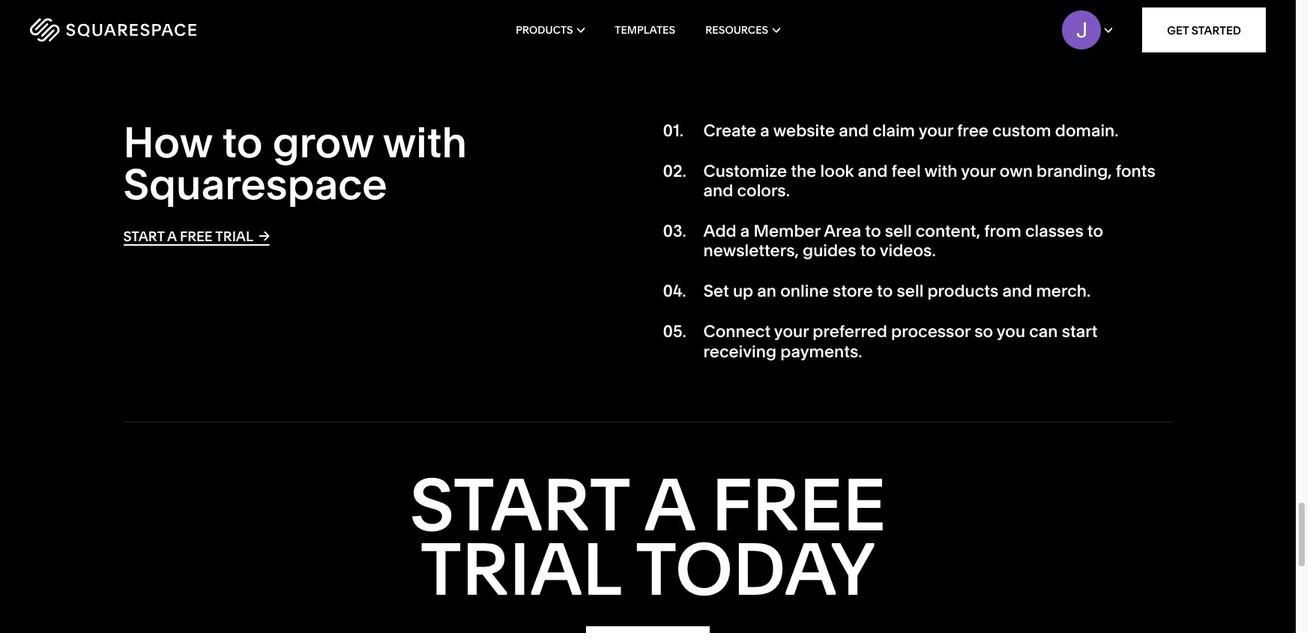 Task type: vqa. For each thing, say whether or not it's contained in the screenshot.
the left Nature
no



Task type: locate. For each thing, give the bounding box(es) containing it.
squarespace logo link
[[30, 18, 277, 42]]

you
[[997, 322, 1025, 342]]

templates
[[615, 23, 675, 37]]

how to grow with squarespace
[[123, 117, 467, 210]]

0 vertical spatial sell
[[885, 221, 912, 241]]

classes
[[1025, 221, 1084, 241]]

templates link
[[615, 0, 675, 60]]

resources button
[[705, 0, 780, 60]]

store
[[833, 281, 873, 302]]

customize
[[703, 161, 787, 181]]

sell left content, at the right
[[885, 221, 912, 241]]

start for start a free
[[410, 461, 629, 549]]

merch.
[[1036, 281, 1091, 302]]

start
[[123, 228, 164, 245], [410, 461, 629, 549]]

grow
[[273, 117, 374, 168]]

1 horizontal spatial trial
[[420, 526, 621, 614]]

with inside customize the look and feel with your own branding, fonts and colors.
[[924, 161, 958, 181]]

products button
[[516, 0, 585, 60]]

with inside 'how to grow with squarespace'
[[383, 117, 467, 168]]

0 horizontal spatial trial
[[215, 228, 253, 245]]

a
[[760, 121, 770, 141], [740, 221, 750, 241], [167, 228, 177, 245], [644, 461, 695, 549]]

1 vertical spatial sell
[[897, 281, 924, 302]]

resources
[[705, 23, 768, 37]]

and
[[839, 121, 869, 141], [858, 161, 888, 181], [703, 181, 733, 201], [1003, 281, 1032, 302]]

0 horizontal spatial your
[[774, 322, 809, 342]]

0 horizontal spatial with
[[383, 117, 467, 168]]

sell
[[885, 221, 912, 241], [897, 281, 924, 302]]

to inside 'how to grow with squarespace'
[[222, 117, 263, 168]]

a for add a member area to sell content, from classes to newsletters, guides to videos.
[[740, 221, 750, 241]]

receiving
[[703, 341, 777, 362]]

get started link
[[1142, 7, 1266, 52]]

free
[[957, 121, 989, 141], [180, 228, 213, 245], [712, 461, 886, 549]]

1 horizontal spatial your
[[919, 121, 953, 141]]

1 vertical spatial start
[[410, 461, 629, 549]]

to
[[222, 117, 263, 168], [865, 221, 881, 241], [1087, 221, 1103, 241], [860, 241, 876, 261], [877, 281, 893, 302]]

free for start a free trial →
[[180, 228, 213, 245]]

0 horizontal spatial free
[[180, 228, 213, 245]]

1 vertical spatial your
[[961, 161, 996, 181]]

products
[[928, 281, 999, 302]]

start inside start a free trial →
[[123, 228, 164, 245]]

start a free trial →
[[123, 227, 270, 245]]

online
[[780, 281, 829, 302]]

0 vertical spatial start
[[123, 228, 164, 245]]

a for start a free trial →
[[167, 228, 177, 245]]

→
[[259, 227, 270, 244]]

2 horizontal spatial your
[[961, 161, 996, 181]]

2 vertical spatial your
[[774, 322, 809, 342]]

connect your preferred processor so you can start receiving payments.
[[703, 322, 1098, 362]]

to right how
[[222, 117, 263, 168]]

up
[[733, 281, 753, 302]]

claim
[[873, 121, 915, 141]]

connect
[[703, 322, 771, 342]]

trial
[[215, 228, 253, 245], [420, 526, 621, 614]]

with
[[383, 117, 467, 168], [924, 161, 958, 181]]

colors.
[[737, 181, 790, 201]]

1 horizontal spatial start
[[410, 461, 629, 549]]

payments.
[[780, 341, 862, 362]]

sell down videos.
[[897, 281, 924, 302]]

the
[[791, 161, 817, 181]]

your right claim
[[919, 121, 953, 141]]

fonts
[[1116, 161, 1156, 181]]

0 vertical spatial trial
[[215, 228, 253, 245]]

sell inside add a member area to sell content, from classes to newsletters, guides to videos.
[[885, 221, 912, 241]]

set
[[703, 281, 729, 302]]

1 vertical spatial free
[[180, 228, 213, 245]]

customize the look and feel with your own branding, fonts and colors.
[[703, 161, 1156, 201]]

your left own
[[961, 161, 996, 181]]

trial today
[[420, 526, 876, 614]]

content,
[[916, 221, 980, 241]]

your
[[919, 121, 953, 141], [961, 161, 996, 181], [774, 322, 809, 342]]

start
[[1062, 322, 1098, 342]]

2 vertical spatial free
[[712, 461, 886, 549]]

look
[[820, 161, 854, 181]]

squarespace
[[123, 159, 387, 210]]

0 horizontal spatial start
[[123, 228, 164, 245]]

1 horizontal spatial free
[[712, 461, 886, 549]]

trial inside start a free trial →
[[215, 228, 253, 245]]

a inside add a member area to sell content, from classes to newsletters, guides to videos.
[[740, 221, 750, 241]]

processor
[[891, 322, 971, 342]]

1 horizontal spatial with
[[924, 161, 958, 181]]

2 horizontal spatial free
[[957, 121, 989, 141]]

website
[[773, 121, 835, 141]]

your down online at the top right of page
[[774, 322, 809, 342]]

domain.
[[1055, 121, 1119, 141]]

free inside start a free trial →
[[180, 228, 213, 245]]

a inside start a free trial →
[[167, 228, 177, 245]]

and up add
[[703, 181, 733, 201]]

to right the area at the top of the page
[[865, 221, 881, 241]]

to right the classes
[[1087, 221, 1103, 241]]

1 vertical spatial trial
[[420, 526, 621, 614]]

create a website and claim your free custom domain.
[[703, 121, 1119, 141]]



Task type: describe. For each thing, give the bounding box(es) containing it.
0 vertical spatial free
[[957, 121, 989, 141]]

from
[[984, 221, 1021, 241]]

to right the guides
[[860, 241, 876, 261]]

start for start a free trial →
[[123, 228, 164, 245]]

get
[[1167, 23, 1189, 37]]

and left claim
[[839, 121, 869, 141]]

member
[[754, 221, 820, 241]]

squarespace logo image
[[30, 18, 196, 42]]

own
[[1000, 161, 1033, 181]]

set up an online store to sell products and merch.
[[703, 281, 1091, 302]]

started
[[1192, 23, 1241, 37]]

can
[[1029, 322, 1058, 342]]

get started
[[1167, 23, 1241, 37]]

newsletters,
[[703, 241, 799, 261]]

so
[[975, 322, 993, 342]]

add a member area to sell content, from classes to newsletters, guides to videos.
[[703, 221, 1103, 261]]

create
[[703, 121, 756, 141]]

add
[[703, 221, 737, 241]]

guides
[[803, 241, 856, 261]]

and up you
[[1003, 281, 1032, 302]]

free for start a free
[[712, 461, 886, 549]]

today
[[635, 526, 876, 614]]

0 vertical spatial your
[[919, 121, 953, 141]]

area
[[824, 221, 861, 241]]

an
[[757, 281, 777, 302]]

start a free
[[410, 461, 886, 549]]

a for create a website and claim your free custom domain.
[[760, 121, 770, 141]]

feel
[[892, 161, 921, 181]]

a for start a free
[[644, 461, 695, 549]]

your inside customize the look and feel with your own branding, fonts and colors.
[[961, 161, 996, 181]]

preferred
[[813, 322, 887, 342]]

and left feel
[[858, 161, 888, 181]]

how
[[123, 117, 212, 168]]

custom
[[992, 121, 1051, 141]]

your inside 'connect your preferred processor so you can start receiving payments.'
[[774, 322, 809, 342]]

products
[[516, 23, 573, 37]]

videos.
[[880, 241, 936, 261]]

to right store at the right of the page
[[877, 281, 893, 302]]

branding,
[[1037, 161, 1112, 181]]



